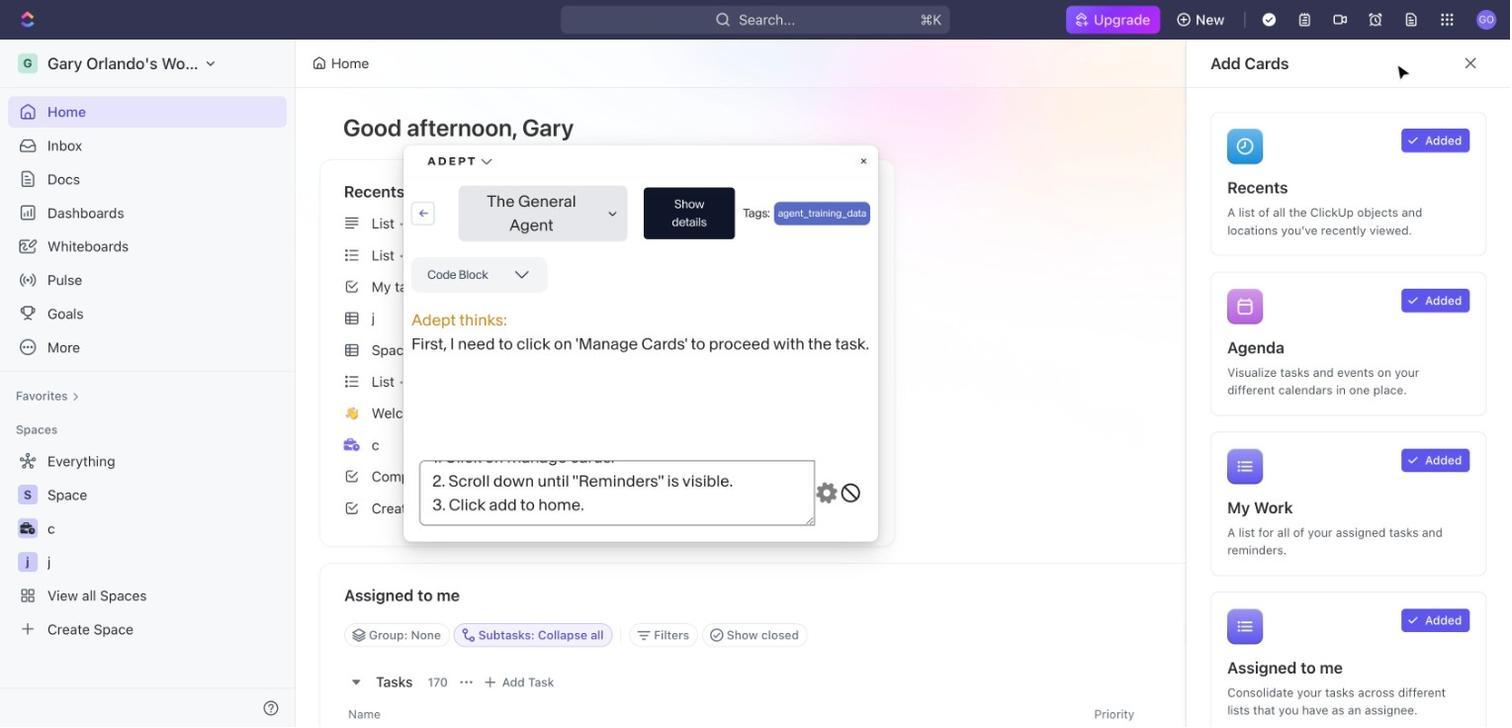 Task type: locate. For each thing, give the bounding box(es) containing it.
business time image inside sidebar navigation
[[20, 522, 35, 534]]

0 horizontal spatial business time image
[[20, 522, 35, 534]]

space, , element
[[18, 484, 38, 504]]

sidebar navigation
[[0, 40, 300, 727]]

my work image
[[1228, 449, 1263, 484]]

0 vertical spatial business time image
[[344, 438, 360, 451]]

assigned to me image
[[1228, 609, 1263, 644]]

business time image
[[344, 438, 360, 451], [20, 522, 35, 534]]

1 horizontal spatial business time image
[[344, 438, 360, 451]]

1 vertical spatial business time image
[[20, 522, 35, 534]]

j, , element
[[18, 552, 38, 571]]

tree
[[8, 445, 287, 645]]

Search tasks... text field
[[1186, 620, 1384, 650]]



Task type: vqa. For each thing, say whether or not it's contained in the screenshot.
integrations
no



Task type: describe. For each thing, give the bounding box(es) containing it.
tree inside sidebar navigation
[[8, 445, 287, 645]]

agenda image
[[1228, 289, 1263, 324]]

recents image
[[1228, 128, 1263, 164]]

gary orlando's workspace, , element
[[18, 53, 38, 73]]



